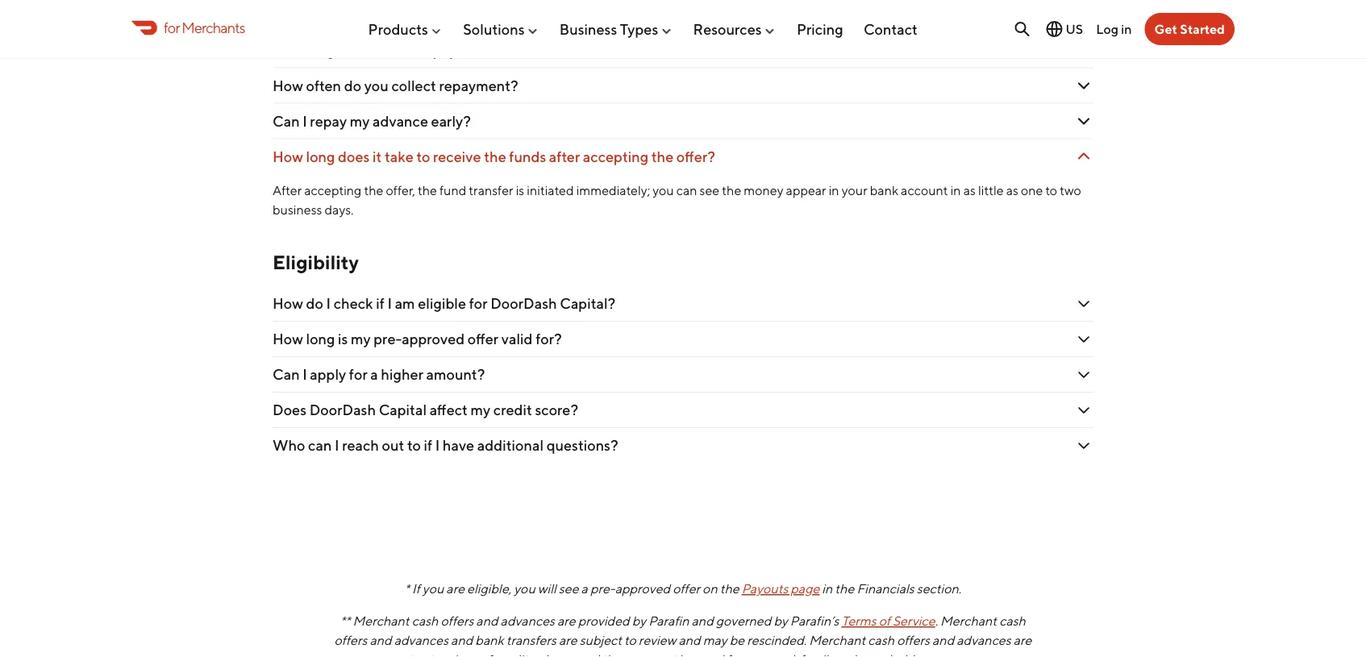 Task type: locate. For each thing, give the bounding box(es) containing it.
2 by from the left
[[774, 614, 788, 629]]

1 horizontal spatial approved
[[615, 582, 670, 597]]

0 horizontal spatial advances
[[394, 633, 448, 649]]

0 horizontal spatial or
[[530, 653, 542, 657]]

is down check
[[338, 331, 348, 348]]

0 horizontal spatial of
[[480, 653, 491, 657]]

get
[[1154, 21, 1177, 37]]

the up how long does it take to pay back the advance?
[[373, 6, 396, 23]]

it for receive
[[373, 148, 382, 165]]

not left extensions
[[394, 653, 413, 657]]

1 horizontal spatial capital
[[468, 6, 516, 23]]

2 vertical spatial long
[[306, 331, 335, 348]]

2 horizontal spatial merchant
[[940, 614, 997, 629]]

cash down if
[[412, 614, 438, 629]]

1 chevron down image from the top
[[1074, 41, 1093, 60]]

offer left on
[[673, 582, 700, 597]]

0 vertical spatial pre-
[[374, 331, 402, 348]]

as
[[963, 183, 976, 198], [1006, 183, 1018, 198]]

early?
[[431, 113, 471, 130]]

the right on
[[720, 582, 739, 597]]

be down governed
[[730, 633, 744, 649]]

out
[[382, 437, 404, 455]]

0 vertical spatial if
[[376, 295, 385, 313]]

0 horizontal spatial offers
[[334, 633, 367, 649]]

how for how long does it take to pay back the advance?
[[273, 42, 303, 59]]

how long is my pre-approved offer valid for?
[[273, 331, 562, 348]]

. merchant cash offers and advances and bank transfers are subject to review and may be rescinded. merchant cash offers and advances are not extensions of credit or loans and they may not be used for personal, family, or household purposes.
[[334, 614, 1032, 657]]

reach
[[342, 437, 379, 455]]

can down offer?
[[676, 183, 697, 198]]

1 long from the top
[[306, 42, 335, 59]]

or right 'family,'
[[838, 653, 850, 657]]

3 how from the top
[[273, 77, 303, 94]]

0 vertical spatial my
[[350, 113, 370, 130]]

approved up ** merchant cash offers and advances are provided by parafin and governed by parafin's terms of service
[[615, 582, 670, 597]]

bank
[[870, 183, 898, 198], [475, 633, 504, 649]]

by
[[632, 614, 646, 629], [774, 614, 788, 629]]

2 take from the top
[[385, 148, 414, 165]]

2 how from the top
[[273, 42, 303, 59]]

chevron down image for score?
[[1074, 401, 1093, 420]]

doordash up how long does it take to pay back the advance?
[[399, 6, 465, 23]]

or
[[530, 653, 542, 657], [838, 653, 850, 657]]

1 vertical spatial it
[[373, 148, 382, 165]]

0 horizontal spatial not
[[394, 653, 413, 657]]

you right "immediately;"
[[653, 183, 674, 198]]

for merchants link
[[131, 17, 245, 39]]

5 chevron down image from the top
[[1074, 330, 1093, 349]]

it down products
[[373, 42, 382, 59]]

1 or from the left
[[530, 653, 542, 657]]

cash for . merchant cash offers and advances and bank transfers are subject to review and may be rescinded. merchant cash offers and advances are not extensions of credit or loans and they may not be used for personal, family, or household purposes.
[[999, 614, 1026, 629]]

types
[[620, 20, 658, 38]]

questions?
[[546, 437, 618, 455]]

4 chevron down image from the top
[[1074, 295, 1093, 314]]

1 horizontal spatial be
[[730, 633, 744, 649]]

0 horizontal spatial approved
[[402, 331, 465, 348]]

can for can i apply for a higher amount?
[[273, 366, 300, 384]]

0 vertical spatial doordash
[[399, 6, 465, 23]]

approved down eligible
[[402, 331, 465, 348]]

0 horizontal spatial as
[[963, 183, 976, 198]]

1 horizontal spatial is
[[516, 183, 524, 198]]

cash up household
[[868, 633, 894, 649]]

service
[[893, 614, 935, 629]]

advance?
[[519, 6, 582, 23], [519, 42, 583, 59]]

doordash down apply
[[309, 402, 376, 419]]

chevron down image for amount?
[[1074, 365, 1093, 385]]

for inside . merchant cash offers and advances and bank transfers are subject to review and may be rescinded. merchant cash offers and advances are not extensions of credit or loans and they may not be used for personal, family, or household purposes.
[[726, 653, 742, 657]]

1 vertical spatial doordash
[[490, 295, 557, 313]]

1 vertical spatial offer
[[673, 582, 700, 597]]

pre- up can i apply for a higher amount?
[[374, 331, 402, 348]]

chevron down image for pay
[[1074, 41, 1093, 60]]

can up "after"
[[273, 113, 300, 130]]

1 horizontal spatial can
[[676, 183, 697, 198]]

for left merchants on the left
[[164, 19, 180, 36]]

advance
[[373, 113, 428, 130]]

accepting up "immediately;"
[[583, 148, 648, 165]]

1 vertical spatial capital
[[379, 402, 427, 419]]

take up offer,
[[385, 148, 414, 165]]

1 vertical spatial can
[[308, 437, 332, 455]]

transfer
[[469, 183, 513, 198]]

how long does it take to receive the funds after accepting the offer?
[[273, 148, 715, 165]]

see right the will
[[559, 582, 579, 597]]

0 vertical spatial a
[[370, 366, 378, 384]]

see
[[700, 183, 720, 198], [559, 582, 579, 597]]

1 vertical spatial may
[[630, 653, 654, 657]]

the left money
[[722, 183, 741, 198]]

.
[[935, 614, 938, 629]]

eligibility
[[273, 251, 359, 274]]

approved
[[402, 331, 465, 348], [615, 582, 670, 597]]

get started
[[1154, 21, 1225, 37]]

bank left transfers
[[475, 633, 504, 649]]

it for pay
[[373, 42, 382, 59]]

0 horizontal spatial can
[[308, 437, 332, 455]]

1 take from the top
[[385, 42, 414, 59]]

see down offer?
[[700, 183, 720, 198]]

6 how from the top
[[273, 331, 303, 348]]

for?
[[536, 331, 562, 348]]

capital up back
[[468, 6, 516, 23]]

credit inside . merchant cash offers and advances and bank transfers are subject to review and may be rescinded. merchant cash offers and advances are not extensions of credit or loans and they may not be used for personal, family, or household purposes.
[[494, 653, 527, 657]]

repay up often
[[334, 6, 371, 23]]

personal,
[[745, 653, 797, 657]]

payouts page link
[[742, 582, 820, 597]]

merchant right .
[[940, 614, 997, 629]]

4 chevron down image from the top
[[1074, 401, 1093, 420]]

0 vertical spatial is
[[516, 183, 524, 198]]

0 horizontal spatial a
[[370, 366, 378, 384]]

1 vertical spatial take
[[385, 148, 414, 165]]

1 horizontal spatial cash
[[868, 633, 894, 649]]

2 not from the left
[[656, 653, 676, 657]]

credit down transfers
[[494, 653, 527, 657]]

terms of service link
[[841, 614, 935, 629]]

for
[[164, 19, 180, 36], [469, 295, 488, 313], [349, 366, 367, 384], [726, 653, 742, 657]]

1 horizontal spatial not
[[656, 653, 676, 657]]

offer,
[[386, 183, 415, 198]]

days.
[[325, 202, 354, 217]]

is right transfer
[[516, 183, 524, 198]]

2 or from the left
[[838, 653, 850, 657]]

chevron down image
[[1074, 5, 1093, 25], [1074, 76, 1093, 96], [1074, 147, 1093, 167], [1074, 295, 1093, 314], [1074, 330, 1093, 349], [1074, 436, 1093, 456]]

advances up purposes.
[[957, 633, 1011, 649]]

after
[[273, 183, 302, 198]]

1 horizontal spatial merchant
[[809, 633, 866, 649]]

1 vertical spatial accepting
[[304, 183, 362, 198]]

you up can i repay my advance early? at the left of page
[[364, 77, 389, 94]]

after
[[549, 148, 580, 165]]

2 horizontal spatial cash
[[999, 614, 1026, 629]]

for right apply
[[349, 366, 367, 384]]

credit
[[493, 402, 532, 419], [494, 653, 527, 657]]

1 horizontal spatial pre-
[[590, 582, 615, 597]]

purposes.
[[916, 653, 972, 657]]

2 it from the top
[[373, 148, 382, 165]]

can right who
[[308, 437, 332, 455]]

1 vertical spatial can
[[273, 366, 300, 384]]

1 horizontal spatial of
[[879, 614, 890, 629]]

products link
[[368, 14, 443, 44]]

account
[[901, 183, 948, 198]]

1 horizontal spatial or
[[838, 653, 850, 657]]

2 chevron down image from the top
[[1074, 112, 1093, 131]]

for right "used"
[[726, 653, 742, 657]]

1 vertical spatial credit
[[494, 653, 527, 657]]

to down ** merchant cash offers and advances are provided by parafin and governed by parafin's terms of service
[[624, 633, 636, 649]]

chevron down image for have
[[1074, 436, 1093, 456]]

2 vertical spatial my
[[471, 402, 490, 419]]

1 horizontal spatial see
[[700, 183, 720, 198]]

and
[[476, 614, 498, 629], [692, 614, 713, 629], [370, 633, 392, 649], [451, 633, 473, 649], [678, 633, 700, 649], [932, 633, 954, 649], [577, 653, 599, 657]]

one
[[1021, 183, 1043, 198]]

my
[[350, 113, 370, 130], [351, 331, 371, 348], [471, 402, 490, 419]]

0 horizontal spatial accepting
[[304, 183, 362, 198]]

us
[[1066, 21, 1083, 37]]

1 horizontal spatial as
[[1006, 183, 1018, 198]]

2 vertical spatial do
[[306, 295, 323, 313]]

not down review
[[656, 653, 676, 657]]

it
[[373, 42, 382, 59], [373, 148, 382, 165]]

your
[[842, 183, 867, 198]]

4 how from the top
[[273, 148, 303, 165]]

1 horizontal spatial offers
[[441, 614, 474, 629]]

1 not from the left
[[394, 653, 413, 657]]

0 horizontal spatial if
[[376, 295, 385, 313]]

1 can from the top
[[273, 113, 300, 130]]

offers
[[441, 614, 474, 629], [334, 633, 367, 649], [897, 633, 930, 649]]

0 vertical spatial can
[[676, 183, 697, 198]]

0 vertical spatial do
[[306, 6, 323, 23]]

my down check
[[351, 331, 371, 348]]

it down can i repay my advance early? at the left of page
[[373, 148, 382, 165]]

3 chevron down image from the top
[[1074, 147, 1093, 167]]

is inside after accepting the offer, the fund transfer is initiated immediately; you can see the money appear in your bank account in as little as one to two business days.
[[516, 183, 524, 198]]

1 does from the top
[[338, 42, 370, 59]]

pricing link
[[797, 14, 843, 44]]

be left "used"
[[678, 653, 693, 657]]

1 horizontal spatial bank
[[870, 183, 898, 198]]

repay down often
[[310, 113, 347, 130]]

0 horizontal spatial see
[[559, 582, 579, 597]]

additional
[[477, 437, 544, 455]]

5 how from the top
[[273, 295, 303, 313]]

you right if
[[422, 582, 444, 597]]

2 can from the top
[[273, 366, 300, 384]]

the left funds in the left top of the page
[[484, 148, 506, 165]]

take down products
[[385, 42, 414, 59]]

advances up extensions
[[394, 633, 448, 649]]

parafin
[[648, 614, 689, 629]]

of right terms
[[879, 614, 890, 629]]

is
[[516, 183, 524, 198], [338, 331, 348, 348]]

take for receive
[[385, 148, 414, 165]]

0 horizontal spatial merchant
[[353, 614, 409, 629]]

or down transfers
[[530, 653, 542, 657]]

in
[[1121, 21, 1132, 37], [829, 183, 839, 198], [950, 183, 961, 198], [822, 582, 832, 597]]

of inside . merchant cash offers and advances and bank transfers are subject to review and may be rescinded. merchant cash offers and advances are not extensions of credit or loans and they may not be used for personal, family, or household purposes.
[[480, 653, 491, 657]]

score?
[[535, 402, 578, 419]]

chevron down image for for
[[1074, 295, 1093, 314]]

may up "used"
[[703, 633, 727, 649]]

does up often
[[338, 42, 370, 59]]

do left check
[[306, 295, 323, 313]]

does doordash capital affect my credit score?
[[273, 402, 581, 419]]

offers up extensions
[[441, 614, 474, 629]]

bank right your
[[870, 183, 898, 198]]

see inside after accepting the offer, the fund transfer is initiated immediately; you can see the money appear in your bank account in as little as one to two business days.
[[700, 183, 720, 198]]

by up review
[[632, 614, 646, 629]]

do up often
[[306, 6, 323, 23]]

after accepting the offer, the fund transfer is initiated immediately; you can see the money appear in your bank account in as little as one to two business days.
[[273, 183, 1081, 217]]

chevron down image
[[1074, 41, 1093, 60], [1074, 112, 1093, 131], [1074, 365, 1093, 385], [1074, 401, 1093, 420]]

1 vertical spatial do
[[344, 77, 361, 94]]

repayment?
[[439, 77, 518, 94]]

0 vertical spatial does
[[338, 42, 370, 59]]

cash
[[412, 614, 438, 629], [999, 614, 1026, 629], [868, 633, 894, 649]]

0 horizontal spatial pre-
[[374, 331, 402, 348]]

2 long from the top
[[306, 148, 335, 165]]

check
[[334, 295, 373, 313]]

i left apply
[[303, 366, 307, 384]]

pricing
[[797, 20, 843, 38]]

2 horizontal spatial advances
[[957, 633, 1011, 649]]

are
[[446, 582, 465, 597], [557, 614, 576, 629], [559, 633, 577, 649], [1013, 633, 1032, 649]]

0 vertical spatial can
[[273, 113, 300, 130]]

how for how long is my pre-approved offer valid for?
[[273, 331, 303, 348]]

1 chevron down image from the top
[[1074, 5, 1093, 25]]

how for how often do you collect repayment?
[[273, 77, 303, 94]]

to left two
[[1045, 183, 1057, 198]]

can up the does
[[273, 366, 300, 384]]

1 how from the top
[[273, 6, 303, 23]]

long up 'days.' at the top of page
[[306, 148, 335, 165]]

0 vertical spatial long
[[306, 42, 335, 59]]

my left advance
[[350, 113, 370, 130]]

accepting up 'days.' at the top of page
[[304, 183, 362, 198]]

1 vertical spatial of
[[480, 653, 491, 657]]

0 horizontal spatial by
[[632, 614, 646, 629]]

merchant right the **
[[353, 614, 409, 629]]

long for how long is my pre-approved offer valid for?
[[306, 331, 335, 348]]

log in link
[[1096, 21, 1132, 37]]

be
[[730, 633, 744, 649], [678, 653, 693, 657]]

my right affect
[[471, 402, 490, 419]]

1 horizontal spatial offer
[[673, 582, 700, 597]]

if left am on the left of the page
[[376, 295, 385, 313]]

1 vertical spatial if
[[424, 437, 432, 455]]

to for how long does it take to receive the funds after accepting the offer?
[[416, 148, 430, 165]]

doordash up valid
[[490, 295, 557, 313]]

1 vertical spatial approved
[[615, 582, 670, 597]]

take for pay
[[385, 42, 414, 59]]

1 vertical spatial my
[[351, 331, 371, 348]]

a right the will
[[581, 582, 588, 597]]

1 vertical spatial a
[[581, 582, 588, 597]]

capital down higher
[[379, 402, 427, 419]]

to left pay
[[416, 42, 430, 59]]

credit up additional on the bottom left of page
[[493, 402, 532, 419]]

by up rescinded.
[[774, 614, 788, 629]]

long up often
[[306, 42, 335, 59]]

advances
[[500, 614, 555, 629], [394, 633, 448, 649], [957, 633, 1011, 649]]

1 vertical spatial repay
[[310, 113, 347, 130]]

used
[[696, 653, 724, 657]]

1 horizontal spatial a
[[581, 582, 588, 597]]

0 horizontal spatial be
[[678, 653, 693, 657]]

1 vertical spatial long
[[306, 148, 335, 165]]

0 vertical spatial of
[[879, 614, 890, 629]]

1 horizontal spatial by
[[774, 614, 788, 629]]

1 vertical spatial see
[[559, 582, 579, 597]]

of
[[879, 614, 890, 629], [480, 653, 491, 657]]

not
[[394, 653, 413, 657], [656, 653, 676, 657]]

eligible,
[[467, 582, 511, 597]]

you
[[364, 77, 389, 94], [653, 183, 674, 198], [422, 582, 444, 597], [514, 582, 535, 597]]

i down often
[[303, 113, 307, 130]]

2 does from the top
[[338, 148, 370, 165]]

1 vertical spatial bank
[[475, 633, 504, 649]]

how
[[273, 6, 303, 23], [273, 42, 303, 59], [273, 77, 303, 94], [273, 148, 303, 165], [273, 295, 303, 313], [273, 331, 303, 348]]

to right out
[[407, 437, 421, 455]]

0 horizontal spatial offer
[[468, 331, 498, 348]]

repay
[[334, 6, 371, 23], [310, 113, 347, 130]]

capital
[[468, 6, 516, 23], [379, 402, 427, 419]]

1 by from the left
[[632, 614, 646, 629]]

merchants
[[182, 19, 245, 36]]

to inside after accepting the offer, the fund transfer is initiated immediately; you can see the money appear in your bank account in as little as one to two business days.
[[1045, 183, 1057, 198]]

advances for and
[[394, 633, 448, 649]]

may down review
[[630, 653, 654, 657]]

2 vertical spatial doordash
[[309, 402, 376, 419]]

long
[[306, 42, 335, 59], [306, 148, 335, 165], [306, 331, 335, 348]]

0 vertical spatial see
[[700, 183, 720, 198]]

can for can i repay my advance early?
[[273, 113, 300, 130]]

doordash
[[399, 6, 465, 23], [490, 295, 557, 313], [309, 402, 376, 419]]

advances up transfers
[[500, 614, 555, 629]]

merchant up 'family,'
[[809, 633, 866, 649]]

a left higher
[[370, 366, 378, 384]]

does down can i repay my advance early? at the left of page
[[338, 148, 370, 165]]

offer left valid
[[468, 331, 498, 348]]

pre- up provided
[[590, 582, 615, 597]]

3 chevron down image from the top
[[1074, 365, 1093, 385]]

if
[[376, 295, 385, 313], [424, 437, 432, 455]]

offers down service
[[897, 633, 930, 649]]

long up apply
[[306, 331, 335, 348]]

2 as from the left
[[1006, 183, 1018, 198]]

1 vertical spatial is
[[338, 331, 348, 348]]

if left have
[[424, 437, 432, 455]]

to left receive in the left top of the page
[[416, 148, 430, 165]]

receive
[[433, 148, 481, 165]]

0 vertical spatial may
[[703, 633, 727, 649]]

0 horizontal spatial bank
[[475, 633, 504, 649]]

you inside after accepting the offer, the fund transfer is initiated immediately; you can see the money appear in your bank account in as little as one to two business days.
[[653, 183, 674, 198]]

cash right .
[[999, 614, 1026, 629]]

the down solutions
[[494, 42, 516, 59]]

** merchant cash offers and advances are provided by parafin and governed by parafin's terms of service
[[340, 614, 935, 629]]

6 chevron down image from the top
[[1074, 436, 1093, 456]]

0 vertical spatial capital
[[468, 6, 516, 23]]

chevron down image for for?
[[1074, 330, 1093, 349]]

0 vertical spatial repay
[[334, 6, 371, 23]]

do right often
[[344, 77, 361, 94]]

0 vertical spatial bank
[[870, 183, 898, 198]]

can i repay my advance early?
[[273, 113, 471, 130]]

the left offer?
[[651, 148, 674, 165]]

do
[[306, 6, 323, 23], [344, 77, 361, 94], [306, 295, 323, 313]]

0 vertical spatial it
[[373, 42, 382, 59]]

i left products
[[326, 6, 331, 23]]

1 it from the top
[[373, 42, 382, 59]]

1 horizontal spatial advances
[[500, 614, 555, 629]]

* if you are eligible, you will see a pre-approved offer on the payouts page in the financials section.
[[405, 582, 961, 597]]

3 long from the top
[[306, 331, 335, 348]]



Task type: vqa. For each thing, say whether or not it's contained in the screenshot.
"Fees"
no



Task type: describe. For each thing, give the bounding box(es) containing it.
funds
[[509, 148, 546, 165]]

parafin's
[[790, 614, 839, 629]]

started
[[1180, 21, 1225, 37]]

offer?
[[676, 148, 715, 165]]

who
[[273, 437, 305, 455]]

to for who can i reach out to if i have additional questions?
[[407, 437, 421, 455]]

i left am on the left of the page
[[387, 295, 392, 313]]

immediately;
[[576, 183, 650, 198]]

back
[[460, 42, 491, 59]]

they
[[601, 653, 627, 657]]

the left fund
[[418, 183, 437, 198]]

resources
[[693, 20, 762, 38]]

do for repay
[[306, 6, 323, 23]]

higher
[[381, 366, 423, 384]]

how often do you collect repayment?
[[273, 77, 521, 94]]

business
[[560, 20, 617, 38]]

chevron down image for funds
[[1074, 147, 1093, 167]]

review
[[639, 633, 676, 649]]

0 vertical spatial offer
[[468, 331, 498, 348]]

1 vertical spatial be
[[678, 653, 693, 657]]

contact
[[864, 20, 918, 38]]

contact link
[[864, 14, 918, 44]]

1 horizontal spatial doordash
[[399, 6, 465, 23]]

0 horizontal spatial may
[[630, 653, 654, 657]]

solutions
[[463, 20, 525, 38]]

1 horizontal spatial if
[[424, 437, 432, 455]]

2 chevron down image from the top
[[1074, 76, 1093, 96]]

who can i reach out to if i have additional questions?
[[273, 437, 618, 455]]

2 horizontal spatial doordash
[[490, 295, 557, 313]]

financials
[[857, 582, 914, 597]]

you left the will
[[514, 582, 535, 597]]

bank inside after accepting the offer, the fund transfer is initiated immediately; you can see the money appear in your bank account in as little as one to two business days.
[[870, 183, 898, 198]]

extensions
[[416, 653, 477, 657]]

for right eligible
[[469, 295, 488, 313]]

cash for ** merchant cash offers and advances are provided by parafin and governed by parafin's terms of service
[[412, 614, 438, 629]]

business types link
[[560, 14, 673, 44]]

my for pre-
[[351, 331, 371, 348]]

business
[[273, 202, 322, 217]]

0 horizontal spatial capital
[[379, 402, 427, 419]]

for merchants
[[164, 19, 245, 36]]

how for how long does it take to receive the funds after accepting the offer?
[[273, 148, 303, 165]]

0 vertical spatial approved
[[402, 331, 465, 348]]

terms
[[841, 614, 876, 629]]

family,
[[799, 653, 836, 657]]

can inside after accepting the offer, the fund transfer is initiated immediately; you can see the money appear in your bank account in as little as one to two business days.
[[676, 183, 697, 198]]

long for how long does it take to receive the funds after accepting the offer?
[[306, 148, 335, 165]]

advances for are
[[500, 614, 555, 629]]

how do i repay the doordash capital advance?
[[273, 6, 582, 23]]

globe line image
[[1045, 19, 1064, 39]]

will
[[538, 582, 556, 597]]

*
[[405, 582, 410, 597]]

transfers
[[506, 633, 556, 649]]

fund
[[439, 183, 466, 198]]

if
[[412, 582, 420, 597]]

on
[[702, 582, 717, 597]]

0 vertical spatial credit
[[493, 402, 532, 419]]

appear
[[786, 183, 826, 198]]

accepting inside after accepting the offer, the fund transfer is initiated immediately; you can see the money appear in your bank account in as little as one to two business days.
[[304, 183, 362, 198]]

pay
[[433, 42, 457, 59]]

have
[[443, 437, 474, 455]]

does for pay
[[338, 42, 370, 59]]

initiated
[[527, 183, 574, 198]]

in left your
[[829, 183, 839, 198]]

offers for ** merchant cash offers and advances are provided by parafin and governed by parafin's terms of service
[[441, 614, 474, 629]]

little
[[978, 183, 1004, 198]]

in right the log
[[1121, 21, 1132, 37]]

bank inside . merchant cash offers and advances and bank transfers are subject to review and may be rescinded. merchant cash offers and advances are not extensions of credit or loans and they may not be used for personal, family, or household purposes.
[[475, 633, 504, 649]]

affect
[[430, 402, 468, 419]]

to for how long does it take to pay back the advance?
[[416, 42, 430, 59]]

1 horizontal spatial may
[[703, 633, 727, 649]]

get started button
[[1145, 13, 1235, 45]]

1 as from the left
[[963, 183, 976, 198]]

page
[[791, 582, 820, 597]]

solutions link
[[463, 14, 539, 44]]

do for check
[[306, 295, 323, 313]]

2 horizontal spatial offers
[[897, 633, 930, 649]]

how for how do i check if i am eligible for doordash capital?
[[273, 295, 303, 313]]

business types
[[560, 20, 658, 38]]

merchant for **
[[353, 614, 409, 629]]

the up terms
[[835, 582, 854, 597]]

provided
[[578, 614, 630, 629]]

governed
[[716, 614, 771, 629]]

offers for . merchant cash offers and advances and bank transfers are subject to review and may be rescinded. merchant cash offers and advances are not extensions of credit or loans and they may not be used for personal, family, or household purposes.
[[334, 633, 367, 649]]

payouts
[[742, 582, 788, 597]]

0 horizontal spatial is
[[338, 331, 348, 348]]

long for how long does it take to pay back the advance?
[[306, 42, 335, 59]]

household
[[853, 653, 914, 657]]

log in
[[1096, 21, 1132, 37]]

the left offer,
[[364, 183, 383, 198]]

loans
[[544, 653, 575, 657]]

apply
[[310, 366, 346, 384]]

section.
[[917, 582, 961, 597]]

resources link
[[693, 14, 776, 44]]

am
[[395, 295, 415, 313]]

1 vertical spatial advance?
[[519, 42, 583, 59]]

does
[[273, 402, 306, 419]]

how long does it take to pay back the advance?
[[273, 42, 583, 59]]

**
[[340, 614, 350, 629]]

merchant for .
[[940, 614, 997, 629]]

eligible
[[418, 295, 466, 313]]

in right 'account' on the top of the page
[[950, 183, 961, 198]]

in right page on the bottom right of the page
[[822, 582, 832, 597]]

to inside . merchant cash offers and advances and bank transfers are subject to review and may be rescinded. merchant cash offers and advances are not extensions of credit or loans and they may not be used for personal, family, or household purposes.
[[624, 633, 636, 649]]

collect
[[391, 77, 436, 94]]

often
[[306, 77, 341, 94]]

my for advance
[[350, 113, 370, 130]]

0 horizontal spatial doordash
[[309, 402, 376, 419]]

money
[[744, 183, 783, 198]]

capital?
[[560, 295, 615, 313]]

i left have
[[435, 437, 440, 455]]

subject
[[580, 633, 622, 649]]

can i apply for a higher amount?
[[273, 366, 488, 384]]

i left check
[[326, 295, 331, 313]]

i left reach
[[335, 437, 339, 455]]

does for receive
[[338, 148, 370, 165]]

products
[[368, 20, 428, 38]]

how for how do i repay the doordash capital advance?
[[273, 6, 303, 23]]

0 vertical spatial be
[[730, 633, 744, 649]]

0 vertical spatial advance?
[[519, 6, 582, 23]]

amount?
[[426, 366, 485, 384]]

1 vertical spatial pre-
[[590, 582, 615, 597]]

0 vertical spatial accepting
[[583, 148, 648, 165]]

how do i check if i am eligible for doordash capital?
[[273, 295, 615, 313]]



